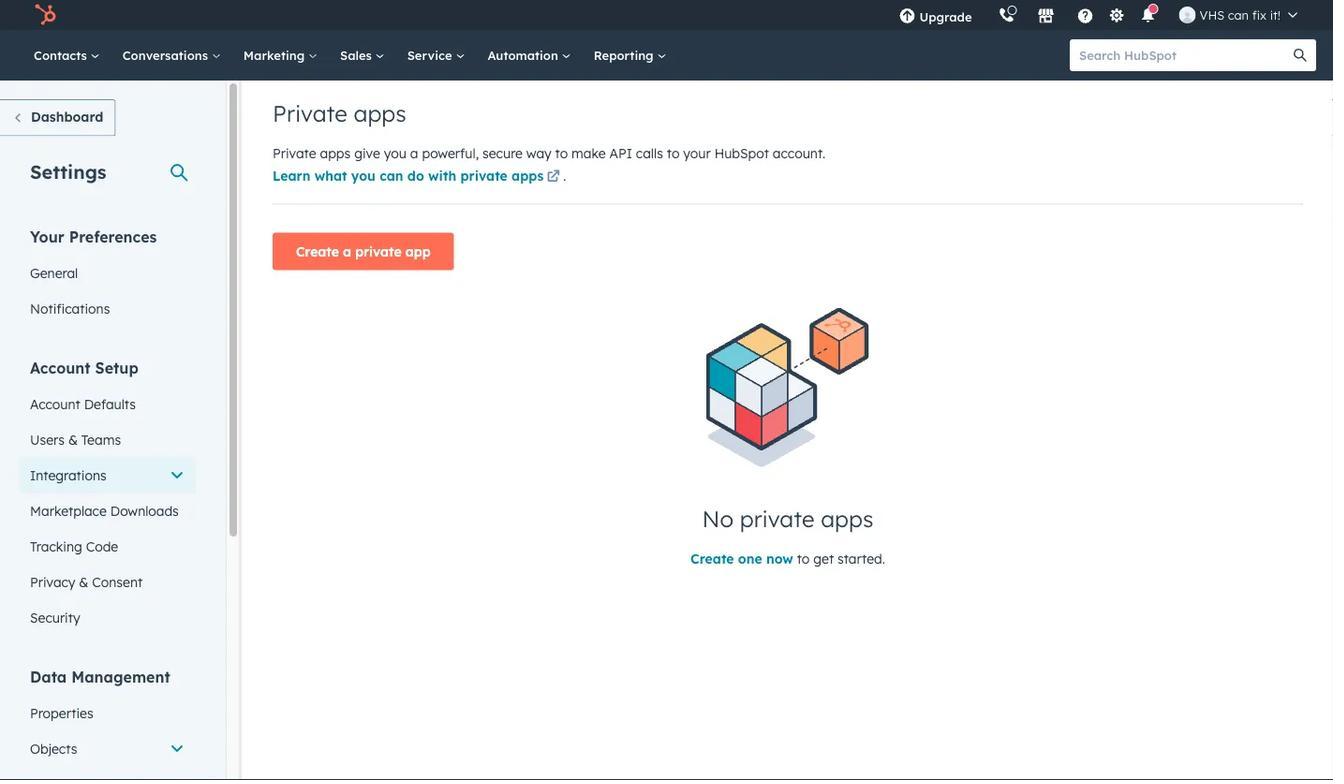 Task type: vqa. For each thing, say whether or not it's contained in the screenshot.
marketplace downloads
yes



Task type: locate. For each thing, give the bounding box(es) containing it.
account defaults link
[[19, 386, 196, 422]]

marketplace downloads link
[[19, 493, 196, 529]]

sales
[[340, 47, 375, 63]]

0 vertical spatial account
[[30, 358, 91, 377]]

make
[[572, 145, 606, 162]]

create inside button
[[296, 243, 339, 260]]

help button
[[1070, 0, 1101, 30]]

0 horizontal spatial &
[[68, 431, 78, 448]]

users
[[30, 431, 65, 448]]

powerful,
[[422, 145, 479, 162]]

app
[[405, 243, 431, 260]]

can left fix
[[1228, 7, 1249, 22]]

0 vertical spatial private
[[273, 99, 347, 127]]

service
[[407, 47, 456, 63]]

downloads
[[110, 503, 179, 519]]

properties link
[[19, 696, 196, 731]]

secure
[[483, 145, 523, 162]]

private down secure
[[460, 168, 508, 184]]

menu item
[[985, 0, 989, 30]]

contacts
[[34, 47, 91, 63]]

1 private from the top
[[273, 99, 347, 127]]

1 vertical spatial create
[[691, 551, 734, 567]]

2 vertical spatial private
[[740, 505, 815, 533]]

to left get at the bottom right
[[797, 551, 810, 567]]

private left app at left
[[355, 243, 402, 260]]

automation link
[[476, 30, 582, 81]]

learn what you can do with private apps link
[[273, 166, 563, 189]]

a
[[410, 145, 418, 162], [343, 243, 351, 260]]

account
[[30, 358, 91, 377], [30, 396, 80, 412]]

1 horizontal spatial &
[[79, 574, 88, 590]]

& right users
[[68, 431, 78, 448]]

create a private app button
[[273, 233, 454, 270]]

0 horizontal spatial private
[[355, 243, 402, 260]]

a up do
[[410, 145, 418, 162]]

you up learn what you can do with private apps
[[384, 145, 407, 162]]

1 account from the top
[[30, 358, 91, 377]]

your preferences element
[[19, 226, 196, 327]]

2 account from the top
[[30, 396, 80, 412]]

& for users
[[68, 431, 78, 448]]

0 vertical spatial create
[[296, 243, 339, 260]]

2 horizontal spatial private
[[740, 505, 815, 533]]

apps inside alert
[[821, 505, 874, 533]]

vhs can fix it!
[[1200, 7, 1281, 22]]

1 horizontal spatial you
[[384, 145, 407, 162]]

0 horizontal spatial create
[[296, 243, 339, 260]]

notifications button
[[1132, 0, 1164, 30]]

settings image
[[1108, 8, 1125, 25]]

to
[[555, 145, 568, 162], [667, 145, 680, 162], [797, 551, 810, 567]]

account up users
[[30, 396, 80, 412]]

private
[[460, 168, 508, 184], [355, 243, 402, 260], [740, 505, 815, 533]]

1 vertical spatial private
[[355, 243, 402, 260]]

0 horizontal spatial a
[[343, 243, 351, 260]]

0 vertical spatial you
[[384, 145, 407, 162]]

1 vertical spatial a
[[343, 243, 351, 260]]

general
[[30, 265, 78, 281]]

terry turtle image
[[1179, 7, 1196, 23]]

help image
[[1077, 8, 1094, 25]]

private for private apps
[[273, 99, 347, 127]]

0 vertical spatial can
[[1228, 7, 1249, 22]]

create inside no private apps alert
[[691, 551, 734, 567]]

to right calls
[[667, 145, 680, 162]]

apps down "way"
[[512, 168, 544, 184]]

give
[[354, 145, 380, 162]]

private inside alert
[[740, 505, 815, 533]]

create one now to get started.
[[691, 551, 885, 567]]

1 vertical spatial &
[[79, 574, 88, 590]]

api
[[609, 145, 632, 162]]

0 vertical spatial &
[[68, 431, 78, 448]]

search image
[[1294, 49, 1307, 62]]

1 horizontal spatial create
[[691, 551, 734, 567]]

1 horizontal spatial a
[[410, 145, 418, 162]]

objects
[[30, 741, 77, 757]]

teams
[[81, 431, 121, 448]]

2 private from the top
[[273, 145, 316, 162]]

service link
[[396, 30, 476, 81]]

account for account defaults
[[30, 396, 80, 412]]

what
[[314, 168, 347, 184]]

link opens in a new window image
[[547, 171, 560, 184]]

no private apps alert
[[273, 308, 1303, 571]]

0 vertical spatial a
[[410, 145, 418, 162]]

private down marketing 'link'
[[273, 99, 347, 127]]

2 horizontal spatial to
[[797, 551, 810, 567]]

management
[[71, 668, 170, 686]]

upgrade
[[920, 9, 972, 24]]

you down give
[[351, 168, 376, 184]]

0 horizontal spatial to
[[555, 145, 568, 162]]

calls
[[636, 145, 663, 162]]

menu
[[886, 0, 1311, 30]]

1 vertical spatial can
[[380, 168, 403, 184]]

conversations
[[122, 47, 212, 63]]

upgrade image
[[899, 8, 916, 25]]

1 horizontal spatial can
[[1228, 7, 1249, 22]]

1 vertical spatial private
[[273, 145, 316, 162]]

vhs can fix it! button
[[1168, 0, 1309, 30]]

apps up the started.
[[821, 505, 874, 533]]

0 horizontal spatial can
[[380, 168, 403, 184]]

create left "one"
[[691, 551, 734, 567]]

account up account defaults
[[30, 358, 91, 377]]

create
[[296, 243, 339, 260], [691, 551, 734, 567]]

create down what
[[296, 243, 339, 260]]

reporting link
[[582, 30, 678, 81]]

& right privacy
[[79, 574, 88, 590]]

settings
[[30, 160, 106, 183]]

1 vertical spatial account
[[30, 396, 80, 412]]

notifications link
[[19, 291, 196, 327]]

you
[[384, 145, 407, 162], [351, 168, 376, 184]]

private up now on the right of the page
[[740, 505, 815, 533]]

settings link
[[1105, 5, 1129, 25]]

1 horizontal spatial private
[[460, 168, 508, 184]]

private
[[273, 99, 347, 127], [273, 145, 316, 162]]

objects button
[[19, 731, 196, 767]]

0 horizontal spatial you
[[351, 168, 376, 184]]

1 vertical spatial you
[[351, 168, 376, 184]]

hubspot
[[714, 145, 769, 162]]

marketplace
[[30, 503, 107, 519]]

apps
[[354, 99, 406, 127], [320, 145, 351, 162], [512, 168, 544, 184], [821, 505, 874, 533]]

private apps give you a powerful, secure way to make api calls to your hubspot account.
[[273, 145, 826, 162]]

code
[[86, 538, 118, 555]]

can left do
[[380, 168, 403, 184]]

now
[[766, 551, 793, 567]]

0 vertical spatial private
[[460, 168, 508, 184]]

no
[[702, 505, 734, 533]]

account setup
[[30, 358, 138, 377]]

to right "way"
[[555, 145, 568, 162]]

private up the "learn"
[[273, 145, 316, 162]]

tracking
[[30, 538, 82, 555]]

can
[[1228, 7, 1249, 22], [380, 168, 403, 184]]

integrations button
[[19, 458, 196, 493]]

a left app at left
[[343, 243, 351, 260]]



Task type: describe. For each thing, give the bounding box(es) containing it.
data
[[30, 668, 67, 686]]

marketing link
[[232, 30, 329, 81]]

your preferences
[[30, 227, 157, 246]]

dashboard link
[[0, 99, 116, 136]]

account for account setup
[[30, 358, 91, 377]]

do
[[407, 168, 424, 184]]

general link
[[19, 255, 196, 291]]

dashboard
[[31, 109, 103, 125]]

create for create one now to get started.
[[691, 551, 734, 567]]

integrations
[[30, 467, 107, 483]]

1 horizontal spatial to
[[667, 145, 680, 162]]

privacy & consent
[[30, 574, 143, 590]]

notifications
[[30, 300, 110, 317]]

users & teams link
[[19, 422, 196, 458]]

tracking code link
[[19, 529, 196, 564]]

calling icon image
[[998, 7, 1015, 24]]

private inside button
[[355, 243, 402, 260]]

started.
[[838, 551, 885, 567]]

your
[[683, 145, 711, 162]]

vhs
[[1200, 7, 1225, 22]]

learn what you can do with private apps
[[273, 168, 544, 184]]

conversations link
[[111, 30, 232, 81]]

fix
[[1252, 7, 1267, 22]]

& for privacy
[[79, 574, 88, 590]]

data management
[[30, 668, 170, 686]]

preferences
[[69, 227, 157, 246]]

reporting
[[594, 47, 657, 63]]

create one now button
[[691, 548, 793, 571]]

hubspot image
[[34, 4, 56, 26]]

users & teams
[[30, 431, 121, 448]]

consent
[[92, 574, 143, 590]]

it!
[[1270, 7, 1281, 22]]

can inside popup button
[[1228, 7, 1249, 22]]

setup
[[95, 358, 138, 377]]

automation
[[488, 47, 562, 63]]

defaults
[[84, 396, 136, 412]]

no private apps
[[702, 505, 874, 533]]

a inside button
[[343, 243, 351, 260]]

get
[[813, 551, 834, 567]]

private for private apps give you a powerful, secure way to make api calls to your hubspot account.
[[273, 145, 316, 162]]

link opens in a new window image
[[547, 166, 560, 189]]

menu containing vhs can fix it!
[[886, 0, 1311, 30]]

data management element
[[19, 667, 196, 780]]

marketing
[[243, 47, 308, 63]]

learn
[[273, 168, 310, 184]]

one
[[738, 551, 762, 567]]

account defaults
[[30, 396, 136, 412]]

notifications image
[[1140, 8, 1157, 25]]

way
[[526, 145, 551, 162]]

marketplace downloads
[[30, 503, 179, 519]]

security
[[30, 609, 80, 626]]

search button
[[1284, 39, 1316, 71]]

apps up give
[[354, 99, 406, 127]]

Search HubSpot search field
[[1070, 39, 1299, 71]]

hubspot link
[[22, 4, 70, 26]]

private apps
[[273, 99, 406, 127]]

.
[[563, 168, 566, 184]]

contacts link
[[22, 30, 111, 81]]

to inside no private apps alert
[[797, 551, 810, 567]]

account.
[[773, 145, 826, 162]]

account setup element
[[19, 357, 196, 636]]

tracking code
[[30, 538, 118, 555]]

with
[[428, 168, 456, 184]]

calling icon button
[[991, 3, 1023, 27]]

properties
[[30, 705, 93, 721]]

apps up what
[[320, 145, 351, 162]]

create a private app
[[296, 243, 431, 260]]

security link
[[19, 600, 196, 636]]

marketplaces button
[[1026, 0, 1066, 30]]

marketplaces image
[[1038, 8, 1055, 25]]

create for create a private app
[[296, 243, 339, 260]]

privacy & consent link
[[19, 564, 196, 600]]

privacy
[[30, 574, 75, 590]]

your
[[30, 227, 64, 246]]

sales link
[[329, 30, 396, 81]]



